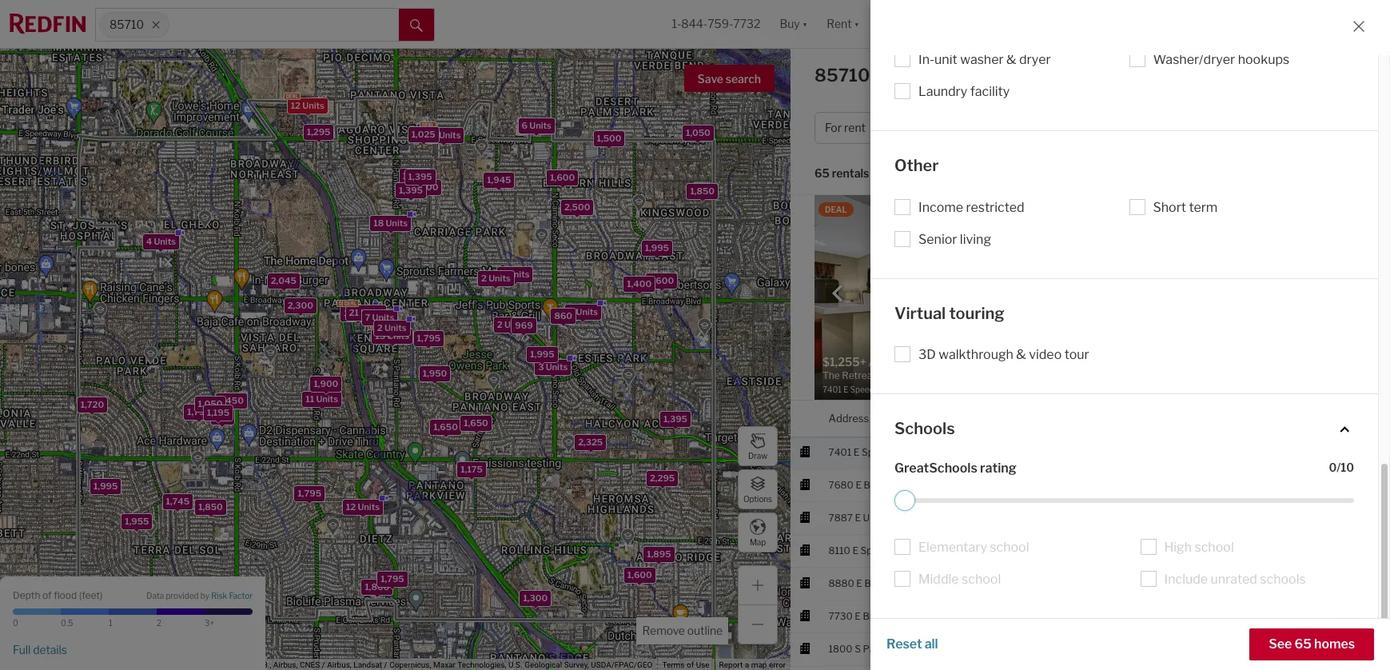 Task type: locate. For each thing, give the bounding box(es) containing it.
1,650 up the 1,175
[[464, 417, 488, 428]]

0 vertical spatial favorite this home image
[[1350, 605, 1370, 624]]

school right the elementary
[[990, 539, 1030, 555]]

< 1 day left homes
[[1278, 643, 1308, 655]]

— up the 419-
[[1207, 577, 1215, 589]]

1 horizontal spatial 3 units
[[538, 361, 568, 372]]

1
[[1285, 610, 1289, 622], [109, 618, 112, 628], [1285, 643, 1289, 655]]

0 vertical spatial < 1 day
[[1278, 610, 1308, 622]]

1- down 1-1.5
[[1162, 610, 1170, 622]]

1 horizontal spatial 12 units
[[346, 501, 380, 512]]

home
[[988, 121, 1020, 135]]

day up see 65 homes
[[1291, 610, 1308, 622]]

0 vertical spatial 12
[[290, 100, 300, 111]]

map left data
[[124, 661, 140, 669]]

of left flood
[[42, 589, 52, 601]]

15
[[427, 129, 437, 140], [375, 330, 385, 341]]

2 airbus, from the left
[[327, 661, 352, 669]]

1 horizontal spatial 1,650
[[464, 417, 488, 428]]

,
[[270, 661, 271, 669]]

3 tucson from the top
[[936, 610, 968, 622]]

1-2 down 1-1.5
[[1162, 610, 1176, 622]]

0 horizontal spatial 12
[[290, 100, 300, 111]]

school down elementary school
[[962, 571, 1002, 587]]

1 vertical spatial 9
[[1278, 577, 1284, 589]]

tucson up all at the bottom right of the page
[[936, 610, 968, 622]]

by
[[200, 591, 210, 601]]

broadway up st at the right bottom of page
[[864, 479, 909, 491]]

0 horizontal spatial of
[[42, 589, 52, 601]]

previous button image
[[830, 285, 846, 301]]

1 horizontal spatial 12
[[346, 501, 356, 512]]

1 vertical spatial broadway
[[865, 577, 910, 589]]

0 vertical spatial map
[[750, 537, 766, 547]]

blvd for 7730 e broadway blvd tucson
[[910, 610, 930, 622]]

9 inside the map region
[[568, 306, 574, 317]]

65 rentals
[[815, 167, 870, 180]]

1 < 1 day from the top
[[1278, 610, 1308, 622]]

2 tucson from the top
[[936, 577, 968, 589]]

©2023 right data
[[159, 661, 184, 669]]

favorite this home image
[[1350, 605, 1370, 624], [1350, 638, 1370, 657]]

pantano
[[863, 643, 901, 655]]

0 vertical spatial 1,395
[[408, 171, 432, 182]]

6 units
[[522, 120, 551, 131]]

0 vertical spatial <
[[1278, 610, 1283, 622]]

3 units down 860
[[538, 361, 568, 372]]

day
[[1291, 610, 1308, 622], [1291, 643, 1308, 655]]

school for high school
[[1195, 539, 1235, 555]]

85710 up for rent
[[815, 65, 870, 86]]

0 vertical spatial 85710
[[110, 18, 144, 31]]

1-844-759-7732
[[672, 17, 761, 31]]

1,850
[[690, 185, 715, 196], [198, 501, 223, 513]]

2 1-2 from the top
[[1162, 610, 1176, 622]]

1,800 down 1,025
[[402, 170, 427, 181]]

1 vertical spatial 65
[[1295, 637, 1312, 652]]

e for 8880
[[857, 577, 863, 589]]

2 vertical spatial 1,395
[[663, 413, 687, 424]]

$/sq.
[[1104, 214, 1127, 226]]

3 units right 2,300
[[343, 307, 373, 319]]

526-
[[1207, 544, 1229, 556]]

high
[[1165, 539, 1193, 555]]

1 vertical spatial <
[[1278, 643, 1283, 655]]

a
[[745, 661, 750, 669]]

1 horizontal spatial 9
[[1278, 577, 1284, 589]]

e right the 7680 at the right
[[856, 479, 862, 491]]

7730
[[829, 610, 853, 622]]

remove outline button
[[637, 617, 729, 645]]

1,800
[[402, 170, 427, 181], [365, 581, 389, 593]]

0 vertical spatial 1,050
[[686, 127, 710, 138]]

income
[[919, 200, 964, 215]]

65 left rentals
[[815, 167, 830, 180]]

0 vertical spatial 1-2
[[1162, 544, 1176, 556]]

map inside button
[[750, 537, 766, 547]]

e for 7887
[[855, 512, 861, 524]]

1 vertical spatial map
[[124, 661, 140, 669]]

0 horizontal spatial airbus,
[[273, 661, 298, 669]]

1 horizontal spatial 15 units
[[427, 129, 461, 140]]

map
[[752, 661, 767, 669]]

0 vertical spatial 1,850
[[690, 185, 715, 196]]

1 tucson from the top
[[936, 544, 968, 556]]

0 vertical spatial —
[[1201, 214, 1209, 226]]

1 vertical spatial speedway
[[861, 544, 908, 556]]

1 vertical spatial —
[[1207, 577, 1215, 589]]

& left video
[[1017, 347, 1027, 362]]

e for 7680
[[856, 479, 862, 491]]

1 horizontal spatial 65
[[1295, 637, 1312, 652]]

speedway
[[862, 446, 909, 458], [861, 544, 908, 556]]

1 ©2023 from the left
[[159, 661, 184, 669]]

< up see
[[1278, 610, 1283, 622]]

favorite this home image right see
[[1350, 638, 1370, 657]]

beds / baths
[[1093, 121, 1159, 135]]

blvd down greatschools
[[911, 479, 931, 491]]

airbus, left landsat
[[327, 661, 352, 669]]

beds / baths button
[[1082, 112, 1190, 144]]

walkthrough
[[939, 347, 1014, 362]]

©2023
[[159, 661, 184, 669], [244, 661, 268, 669]]

0 vertical spatial 0
[[1330, 460, 1337, 474]]

speedway down st at the right bottom of page
[[861, 544, 908, 556]]

4 tucson from the top
[[936, 643, 968, 655]]

&
[[1007, 52, 1017, 67], [1017, 347, 1027, 362]]

e left uhl
[[855, 512, 861, 524]]

2 day from the top
[[1291, 643, 1308, 655]]

$/sq. ft.
[[1104, 214, 1140, 226]]

blvd up greatschools
[[911, 446, 931, 458]]

1 horizontal spatial 1,800
[[402, 170, 427, 181]]

1 horizontal spatial 15
[[427, 129, 437, 140]]

map down options
[[750, 537, 766, 547]]

1,395 up 2,295
[[663, 413, 687, 424]]

& left "dryer" in the top right of the page
[[1007, 52, 1017, 67]]

1 vertical spatial day
[[1291, 643, 1308, 655]]

1 horizontal spatial 0
[[1330, 460, 1337, 474]]

1,700
[[414, 181, 438, 192]]

2 horizontal spatial 1,995
[[645, 242, 669, 253]]

0 horizontal spatial 85710
[[110, 18, 144, 31]]

65 right see
[[1295, 637, 1312, 652]]

1 airbus, from the left
[[273, 661, 298, 669]]

e right "8880"
[[857, 577, 863, 589]]

homes
[[1315, 637, 1356, 652]]

15 down the 7 units
[[375, 330, 385, 341]]

0 horizontal spatial 3 units
[[343, 307, 373, 319]]

1 day from the top
[[1291, 610, 1308, 622]]

None range field
[[895, 490, 1355, 511]]

s
[[855, 643, 861, 655]]

1-2 up 1-1.5
[[1162, 544, 1176, 556]]

0 horizontal spatial 1,800
[[365, 581, 389, 593]]

1,795
[[417, 332, 440, 343], [187, 406, 210, 417], [297, 487, 321, 499], [380, 573, 404, 584]]

0 vertical spatial day
[[1291, 610, 1308, 622]]

1,050 up 795
[[198, 398, 222, 409]]

3+
[[205, 618, 214, 628]]

facility
[[971, 84, 1010, 99]]

1,450
[[219, 394, 243, 406]]

1- left 759-
[[672, 17, 682, 31]]

tucson for 8110 e speedway blvd tucson
[[936, 544, 968, 556]]

all
[[925, 637, 939, 652]]

2 ©2023 from the left
[[244, 661, 268, 669]]

/mo
[[1047, 610, 1065, 622]]

1 vertical spatial 85710
[[815, 65, 870, 86]]

< left homes
[[1278, 643, 1283, 655]]

unrated
[[1211, 571, 1258, 587]]

0 vertical spatial 1,800
[[402, 170, 427, 181]]

e right 7401
[[854, 446, 860, 458]]

1 horizontal spatial airbus,
[[327, 661, 352, 669]]

0 horizontal spatial map
[[124, 661, 140, 669]]

2 horizontal spatial /
[[1122, 121, 1126, 135]]

e right "7730" on the bottom right
[[855, 610, 861, 622]]

©2023 left ,
[[244, 661, 268, 669]]

favorite this home image up homes
[[1350, 605, 1370, 624]]

other
[[895, 156, 939, 175]]

1 horizontal spatial 1,995
[[530, 348, 554, 359]]

/ right cnes
[[322, 661, 325, 669]]

washer/dryer hookups
[[1154, 52, 1290, 67]]

2,300
[[287, 300, 313, 311]]

85710 for 85710
[[110, 18, 144, 31]]

1,720
[[80, 398, 104, 410]]

draw button
[[738, 426, 778, 466]]

depth of flood ( feet )
[[13, 589, 103, 601]]

short term
[[1154, 200, 1218, 215]]

419-
[[1207, 610, 1227, 622]]

save search button
[[684, 65, 775, 92]]

1 vertical spatial 12
[[346, 501, 356, 512]]

0 vertical spatial of
[[42, 589, 52, 601]]

0 horizontal spatial 1,995
[[93, 481, 117, 492]]

1,800 up landsat
[[365, 581, 389, 593]]

2 vertical spatial broadway
[[863, 610, 908, 622]]

speedway up 7680 e broadway blvd
[[862, 446, 909, 458]]

blvd up reset all
[[910, 610, 930, 622]]

0 horizontal spatial 15 units
[[375, 330, 409, 341]]

2 favorite this home image from the top
[[1350, 638, 1370, 657]]

0 vertical spatial 3 units
[[343, 307, 373, 319]]

laundry
[[919, 84, 968, 99]]

for
[[979, 65, 1004, 86]]

map region
[[0, 0, 952, 670]]

tucson up middle school
[[936, 544, 968, 556]]

1 vertical spatial 15 units
[[375, 330, 409, 341]]

899
[[1227, 610, 1246, 622]]

virtual
[[895, 304, 946, 323]]

1,050 down save
[[686, 127, 710, 138]]

middle
[[919, 571, 959, 587]]

1 right 0.5
[[109, 618, 112, 628]]

12 units
[[290, 100, 324, 111], [346, 501, 380, 512]]

e for 7401
[[854, 446, 860, 458]]

e
[[854, 446, 860, 458], [856, 479, 862, 491], [855, 512, 861, 524], [853, 544, 859, 556], [857, 577, 863, 589], [855, 610, 861, 622]]

1,395 up 18 units
[[399, 184, 423, 195]]

e for 7730
[[855, 610, 861, 622]]

0 vertical spatial 65
[[815, 167, 830, 180]]

9
[[568, 306, 574, 317], [1278, 577, 1284, 589]]

/ right beds
[[1122, 121, 1126, 135]]

< 1 day up see
[[1278, 610, 1308, 622]]

terms of use link
[[663, 661, 710, 669]]

— right short
[[1201, 214, 1209, 226]]

1.5
[[1170, 577, 1183, 589]]

in-unit washer & dryer
[[919, 52, 1051, 67]]

1 vertical spatial 1-2
[[1162, 610, 1176, 622]]

0 vertical spatial 1,600
[[550, 171, 575, 182]]

1 horizontal spatial ©2023
[[244, 661, 268, 669]]

submit search image
[[410, 19, 423, 32]]

9 for 9 days
[[1278, 577, 1284, 589]]

15 units up the 1,700
[[427, 129, 461, 140]]

1,745
[[166, 495, 189, 507]]

of left "use"
[[687, 661, 694, 669]]

18
[[373, 217, 384, 229]]

day left homes
[[1291, 643, 1308, 655]]

2 < from the top
[[1278, 643, 1283, 655]]

7730 e broadway blvd tucson
[[829, 610, 968, 622]]

1 vertical spatial favorite this home image
[[1350, 638, 1370, 657]]

0 vertical spatial 3
[[343, 307, 349, 319]]

full details
[[13, 643, 67, 656]]

0 horizontal spatial 1,050
[[198, 398, 222, 409]]

maxar
[[433, 661, 456, 669]]

blvd up the middle
[[910, 544, 930, 556]]

1 up see
[[1285, 610, 1289, 622]]

1 vertical spatial of
[[687, 661, 694, 669]]

1,050
[[686, 127, 710, 138], [198, 398, 222, 409]]

<
[[1278, 610, 1283, 622], [1278, 643, 1283, 655]]

1 vertical spatial 0
[[13, 618, 18, 628]]

—
[[1201, 214, 1209, 226], [1207, 577, 1215, 589]]

1 horizontal spatial 1,050
[[686, 127, 710, 138]]

blvd down 8110 e speedway blvd tucson
[[912, 577, 932, 589]]

1 vertical spatial 3 units
[[538, 361, 568, 372]]

1 horizontal spatial 85710
[[815, 65, 870, 86]]

school right high
[[1195, 539, 1235, 555]]

1 vertical spatial 15
[[375, 330, 385, 341]]

1 horizontal spatial 3
[[538, 361, 544, 372]]

search
[[726, 72, 761, 86]]

0 vertical spatial speedway
[[862, 446, 909, 458]]

save search
[[698, 72, 761, 86]]

tucson right the walk
[[936, 643, 968, 655]]

1 horizontal spatial map
[[750, 537, 766, 547]]

airbus, right ,
[[273, 661, 298, 669]]

1,650 down the 1,950
[[433, 421, 458, 432]]

1 1-2 from the top
[[1162, 544, 1176, 556]]

map button
[[738, 513, 778, 553]]

21 units
[[349, 307, 382, 318]]

greatschools
[[895, 460, 978, 475]]

$842+ /mo
[[1016, 610, 1065, 622]]

1,945
[[487, 174, 511, 185]]

walk score®
[[895, 643, 990, 663]]

0 vertical spatial 15 units
[[427, 129, 461, 140]]

2
[[500, 269, 506, 280], [481, 272, 487, 283], [497, 319, 502, 330], [377, 322, 382, 333], [1170, 544, 1176, 556], [1128, 610, 1134, 622], [1170, 610, 1176, 622], [157, 618, 162, 628]]

1 horizontal spatial of
[[687, 661, 694, 669]]

85710 left remove 85710 icon
[[110, 18, 144, 31]]

speedway for 8110
[[861, 544, 908, 556]]

/ right landsat
[[384, 661, 388, 669]]

0 horizontal spatial 1,850
[[198, 501, 223, 513]]

report a map error
[[719, 661, 786, 669]]

options button
[[738, 469, 778, 509]]

e right 8110
[[853, 544, 859, 556]]

in-
[[919, 52, 935, 67]]

see
[[1269, 637, 1293, 652]]

3d
[[919, 347, 936, 362]]

0 vertical spatial 12 units
[[290, 100, 324, 111]]

15 units down the 7 units
[[375, 330, 409, 341]]

1 vertical spatial 1,050
[[198, 398, 222, 409]]

0 horizontal spatial 0
[[13, 618, 18, 628]]

restricted
[[967, 200, 1025, 215]]

0 horizontal spatial ©2023
[[159, 661, 184, 669]]

0 vertical spatial 9
[[568, 306, 574, 317]]

price
[[914, 121, 941, 135]]

1 favorite this home image from the top
[[1350, 605, 1370, 624]]

1 vertical spatial 1,850
[[198, 501, 223, 513]]

0 vertical spatial broadway
[[864, 479, 909, 491]]

1,395
[[408, 171, 432, 182], [399, 184, 423, 195], [663, 413, 687, 424]]

2 < 1 day from the top
[[1278, 643, 1308, 655]]

broadway down 8110 e speedway blvd tucson
[[865, 577, 910, 589]]

1 horizontal spatial 1,850
[[690, 185, 715, 196]]

0 horizontal spatial 9
[[568, 306, 574, 317]]

1-2 for 419-899
[[1162, 610, 1176, 622]]

tucson down the elementary
[[936, 577, 968, 589]]

broadway up pantano
[[863, 610, 908, 622]]

flood
[[54, 589, 77, 601]]

1 vertical spatial < 1 day
[[1278, 643, 1308, 655]]

school for elementary school
[[990, 539, 1030, 555]]

1,395 down 1,025
[[408, 171, 432, 182]]

15 up the 1,700
[[427, 129, 437, 140]]



Task type: vqa. For each thing, say whether or not it's contained in the screenshot.
the bottommost 65
yes



Task type: describe. For each thing, give the bounding box(es) containing it.
map data ©2023 google  imagery ©2023 , airbus, cnes / airbus, landsat / copernicus, maxar technologies, u.s. geological survey, usda/fpac/geo
[[124, 661, 653, 669]]

1- up 1-1.5
[[1162, 544, 1170, 556]]

0 vertical spatial &
[[1007, 52, 1017, 67]]

0 horizontal spatial 12 units
[[290, 100, 324, 111]]

1-2 for 526-863
[[1162, 544, 1176, 556]]

all
[[1226, 121, 1239, 135]]

526-863
[[1207, 544, 1248, 556]]

full details button
[[13, 643, 67, 657]]

cnes
[[300, 661, 320, 669]]

senior
[[919, 232, 958, 247]]

0 horizontal spatial 65
[[815, 167, 830, 180]]

2,500
[[564, 201, 590, 212]]

1 vertical spatial 3
[[538, 361, 544, 372]]

(
[[79, 589, 82, 601]]

photo of 7401 e speedway blvd, tucson, az 85710 image
[[815, 195, 1091, 400]]

landsat
[[354, 661, 382, 669]]

all filters button
[[1196, 112, 1288, 144]]

rating
[[981, 460, 1017, 475]]

1 < from the top
[[1278, 610, 1283, 622]]

844-
[[682, 17, 708, 31]]

6
[[522, 120, 527, 131]]

google image
[[4, 649, 57, 670]]

data provided by risk factor
[[147, 591, 253, 601]]

map for map data ©2023 google  imagery ©2023 , airbus, cnes / airbus, landsat / copernicus, maxar technologies, u.s. geological survey, usda/fpac/geo
[[124, 661, 140, 669]]

0 /10
[[1330, 460, 1355, 474]]

depth
[[13, 589, 40, 601]]

u.s.
[[509, 661, 523, 669]]

income restricted
[[919, 200, 1025, 215]]

2 vertical spatial 1,995
[[93, 481, 117, 492]]

broadway for 7730
[[863, 610, 908, 622]]

broadway for 7680
[[864, 479, 909, 491]]

0 vertical spatial 15
[[427, 129, 437, 140]]

high school
[[1165, 539, 1235, 555]]

9 for 9 units
[[568, 306, 574, 317]]

usda/fpac/geo
[[591, 661, 653, 669]]

tour
[[1065, 347, 1090, 362]]

use
[[696, 661, 710, 669]]

geological
[[525, 661, 562, 669]]

3d walkthrough & video tour
[[919, 347, 1090, 362]]

tucson for 7730 e broadway blvd tucson
[[936, 610, 968, 622]]

error
[[769, 661, 786, 669]]

provided
[[166, 591, 199, 601]]

$842+
[[1016, 610, 1045, 622]]

1800
[[829, 643, 853, 655]]

1 vertical spatial 1,995
[[530, 348, 554, 359]]

blvd for 7680 e broadway blvd
[[911, 479, 931, 491]]

0 horizontal spatial 1,650
[[433, 421, 458, 432]]

elementary school
[[919, 539, 1030, 555]]

8880
[[829, 577, 855, 589]]

speedway for 7401
[[862, 446, 909, 458]]

0 horizontal spatial 3
[[343, 307, 349, 319]]

2,295
[[650, 472, 675, 483]]

blvd for 7401 e speedway blvd
[[911, 446, 931, 458]]

21
[[349, 307, 359, 318]]

0-2
[[1118, 610, 1134, 622]]

85710 for 85710 apartments for rent
[[815, 65, 870, 86]]

795
[[214, 411, 231, 422]]

0 for 0
[[13, 618, 18, 628]]

1 left homes
[[1285, 643, 1289, 655]]

/ inside button
[[1122, 121, 1126, 135]]

1- down high
[[1162, 577, 1170, 589]]

terms of use
[[663, 661, 710, 669]]

school for middle school
[[962, 571, 1002, 587]]

broadway for 8880
[[865, 577, 910, 589]]

score®
[[937, 643, 990, 663]]

deal
[[825, 205, 847, 214]]

tucson for 8880 e broadway blvd tucson
[[936, 577, 968, 589]]

1,900
[[313, 378, 338, 389]]

1800 s pantano rd
[[829, 643, 916, 655]]

reset
[[887, 637, 923, 652]]

1 vertical spatial 1,600
[[649, 275, 674, 286]]

rent
[[1008, 65, 1048, 86]]

laundry facility
[[919, 84, 1010, 99]]

full
[[13, 643, 31, 656]]

feet
[[82, 589, 100, 601]]

1,950
[[422, 368, 447, 379]]

2 vertical spatial 1,600
[[627, 569, 652, 580]]

ft.
[[1129, 214, 1140, 226]]

0 horizontal spatial 15
[[375, 330, 385, 341]]

0 horizontal spatial /
[[322, 661, 325, 669]]

recommended button
[[915, 166, 1012, 181]]

1 vertical spatial 12 units
[[346, 501, 380, 512]]

blvd for 8880 e broadway blvd tucson
[[912, 577, 932, 589]]

baths
[[1128, 121, 1159, 135]]

1 vertical spatial &
[[1017, 347, 1027, 362]]

1-1.5
[[1162, 577, 1183, 589]]

2,045
[[270, 275, 296, 286]]

outline
[[688, 624, 723, 637]]

7401
[[829, 446, 852, 458]]

7887 e uhl st
[[829, 512, 890, 524]]

see 65 homes
[[1269, 637, 1356, 652]]

1,895
[[647, 548, 671, 559]]

863
[[1229, 544, 1248, 556]]

0 vertical spatial 1,995
[[645, 242, 669, 253]]

blvd for 8110 e speedway blvd tucson
[[910, 544, 930, 556]]

65 inside button
[[1295, 637, 1312, 652]]

sort : recommended
[[889, 167, 999, 180]]

report a map error link
[[719, 661, 786, 669]]

1,195
[[207, 407, 229, 418]]

remove 85710 image
[[151, 20, 161, 30]]

of for depth
[[42, 589, 52, 601]]

e for 8110
[[853, 544, 859, 556]]

7732
[[734, 17, 761, 31]]

technologies,
[[458, 661, 507, 669]]

7 units
[[365, 312, 394, 323]]

1 horizontal spatial /
[[384, 661, 388, 669]]

860
[[554, 310, 572, 321]]

0 for 0 /10
[[1330, 460, 1337, 474]]

759-
[[708, 17, 734, 31]]

filters
[[1242, 121, 1272, 135]]

of for terms
[[687, 661, 694, 669]]

8110 e speedway blvd tucson
[[829, 544, 968, 556]]

1 vertical spatial 1,395
[[399, 184, 423, 195]]

risk factor link
[[211, 591, 253, 602]]

all filters
[[1226, 121, 1272, 135]]

price button
[[903, 112, 971, 144]]

hookups
[[1239, 52, 1290, 67]]

map for map
[[750, 537, 766, 547]]

address
[[829, 411, 869, 424]]

1 vertical spatial 1,800
[[365, 581, 389, 593]]

unit
[[935, 52, 958, 67]]

copernicus,
[[390, 661, 431, 669]]

terms
[[663, 661, 685, 669]]

dryer
[[1020, 52, 1051, 67]]

remove
[[643, 624, 685, 637]]

18 units
[[373, 217, 408, 229]]

imagery
[[213, 661, 242, 669]]

include
[[1165, 571, 1209, 587]]

see 65 homes button
[[1250, 629, 1375, 661]]

rentals
[[832, 167, 870, 180]]

rent
[[845, 121, 866, 135]]

factor
[[229, 591, 253, 601]]



